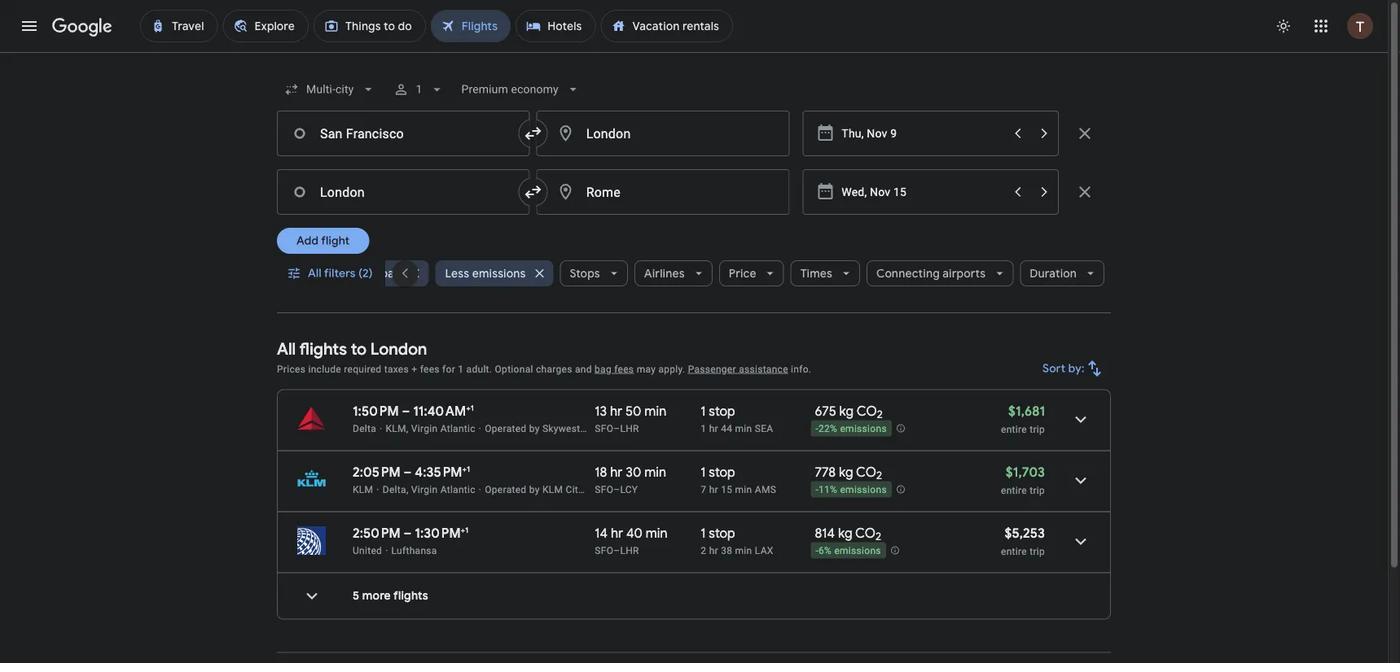 Task type: describe. For each thing, give the bounding box(es) containing it.
$5,253
[[1005, 525, 1045, 542]]

dba
[[583, 423, 602, 435]]

to
[[351, 339, 367, 360]]

duration
[[1030, 266, 1077, 281]]

emissions for 14 hr 40 min
[[834, 546, 881, 557]]

1 stop flight. element for 18 hr 30 min
[[701, 464, 735, 483]]

5253 US dollars text field
[[1005, 525, 1045, 542]]

entire for $5,253
[[1001, 546, 1027, 558]]

bag inside popup button
[[381, 266, 401, 281]]

lhr for 40
[[620, 545, 639, 557]]

5
[[353, 589, 359, 604]]

airlines button
[[634, 254, 712, 293]]

leaves san francisco international airport at 2:05 pm on thursday, november 9 and arrives at london city airport at 4:35 pm on friday, november 10. element
[[353, 464, 470, 481]]

emissions for 13 hr 50 min
[[840, 424, 887, 435]]

price button
[[719, 254, 784, 293]]

none text field inside search box
[[536, 111, 790, 156]]

– inside 13 hr 50 min sfo – lhr
[[613, 423, 620, 435]]

add flight button
[[277, 228, 369, 254]]

kg for 778
[[839, 464, 853, 481]]

+ for 4:35 pm
[[462, 464, 467, 474]]

sort by: button
[[1036, 349, 1111, 389]]

operated for 4:35 pm
[[485, 484, 527, 496]]

stops button
[[560, 254, 628, 293]]

swap origin and destination. image
[[523, 182, 543, 202]]

connecting airports button
[[867, 254, 1013, 293]]

lufthansa
[[391, 545, 437, 557]]

assistance
[[739, 364, 788, 375]]

flight details. leaves san francisco international airport at 2:05 pm on thursday, november 9 and arrives at london city airport at 4:35 pm on friday, november 10. image
[[1061, 461, 1100, 500]]

loading results progress bar
[[0, 52, 1388, 55]]

departure text field for remove flight from san francisco to london on thu, nov 9 icon
[[842, 112, 1003, 156]]

trip for $1,681
[[1030, 424, 1045, 435]]

+ for 11:40 am
[[466, 403, 470, 413]]

include
[[308, 364, 341, 375]]

apply.
[[658, 364, 685, 375]]

2 for 778
[[876, 469, 882, 483]]

on
[[364, 266, 378, 281]]

more
[[362, 589, 391, 604]]

layover (1 of 1) is a 1 hr 44 min layover at seattle-tacoma international airport in seattle. element
[[701, 422, 807, 435]]

1 inside the 2:05 pm – 4:35 pm + 1
[[467, 464, 470, 474]]

min inside 14 hr 40 min sfo – lhr
[[646, 525, 668, 542]]

-11% emissions
[[816, 485, 887, 496]]

675
[[815, 403, 836, 420]]

ams
[[755, 484, 776, 496]]

kg for 675
[[839, 403, 854, 420]]

cityhopper
[[566, 484, 615, 496]]

$1,703
[[1006, 464, 1045, 481]]

+ for 1:30 pm
[[461, 525, 465, 536]]

$1,681 entire trip
[[1001, 403, 1045, 435]]

 image for 11:40 am
[[479, 423, 482, 435]]

carry-
[[330, 266, 364, 281]]

(2)
[[358, 266, 373, 281]]

leaves san francisco international airport at 1:50 pm on thursday, november 9 and arrives at heathrow airport at 11:40 am on friday, november 10. element
[[353, 403, 474, 420]]

- for 675
[[816, 424, 819, 435]]

change appearance image
[[1264, 7, 1303, 46]]

22%
[[819, 424, 837, 435]]

min inside 13 hr 50 min sfo – lhr
[[645, 403, 666, 420]]

5 more flights image
[[292, 577, 331, 616]]

atlantic for 11:40 am
[[440, 423, 476, 435]]

stops
[[570, 266, 600, 281]]

1 inside "2:50 pm – 1:30 pm + 1"
[[465, 525, 469, 536]]

18 hr 30 min sfo – lcy
[[595, 464, 666, 496]]

all filters (2)
[[308, 266, 373, 281]]

min inside 1 stop 1 hr 44 min sea
[[735, 423, 752, 435]]

main menu image
[[20, 16, 39, 36]]

1 carry-on bag
[[323, 266, 401, 281]]

airlines
[[644, 266, 685, 281]]

1 stop flight. element for 13 hr 50 min
[[701, 403, 735, 422]]

1 fees from the left
[[420, 364, 440, 375]]

operated for 11:40 am
[[485, 423, 527, 435]]

hr inside 13 hr 50 min sfo – lhr
[[610, 403, 622, 420]]

connecting
[[876, 266, 940, 281]]

778 kg co 2
[[815, 464, 882, 483]]

remove flight from san francisco to london on thu, nov 9 image
[[1075, 124, 1095, 143]]

klm,
[[386, 423, 408, 435]]

2 for 675
[[877, 408, 883, 422]]

1 carry-on bag button
[[313, 254, 429, 293]]

times
[[800, 266, 832, 281]]

adult.
[[466, 364, 492, 375]]

hr inside 18 hr 30 min sfo – lcy
[[610, 464, 623, 481]]

50
[[626, 403, 641, 420]]

flight
[[321, 234, 350, 248]]

1 vertical spatial flights
[[393, 589, 428, 604]]

18
[[595, 464, 607, 481]]

sort
[[1043, 362, 1066, 376]]

hr inside 1 stop 2 hr 38 min lax
[[709, 545, 718, 557]]

united
[[353, 545, 382, 557]]

1 delta from the left
[[353, 423, 376, 435]]

2 delta from the left
[[605, 423, 629, 435]]

times button
[[791, 254, 860, 293]]

delta,
[[383, 484, 408, 496]]

trip for $5,253
[[1030, 546, 1045, 558]]

1681 US dollars text field
[[1008, 403, 1045, 420]]

Departure time: 2:50 PM. text field
[[353, 525, 401, 542]]

13
[[595, 403, 607, 420]]

$5,253 entire trip
[[1001, 525, 1045, 558]]

30
[[626, 464, 641, 481]]

1 vertical spatial bag
[[595, 364, 612, 375]]

4:35 pm
[[415, 464, 462, 481]]

emissions for 18 hr 30 min
[[840, 485, 887, 496]]

kg for 814
[[838, 525, 852, 542]]

all for all flights to london
[[277, 339, 296, 360]]

1:50 pm
[[353, 403, 399, 420]]

previous image
[[386, 254, 425, 293]]

min inside 18 hr 30 min sfo – lcy
[[644, 464, 666, 481]]

– inside 18 hr 30 min sfo – lcy
[[613, 484, 620, 496]]

operated by skywest dba delta connection
[[485, 423, 683, 435]]

flight details. leaves san francisco international airport at 1:50 pm on thursday, november 9 and arrives at heathrow airport at 11:40 am on friday, november 10. image
[[1061, 400, 1100, 439]]

5 more flights
[[353, 589, 428, 604]]

+ right 'taxes'
[[412, 364, 417, 375]]

london
[[370, 339, 427, 360]]

add
[[296, 234, 319, 248]]

filters
[[324, 266, 356, 281]]

leaves san francisco international airport at 2:50 pm on thursday, november 9 and arrives at heathrow airport at 1:30 pm on friday, november 10. element
[[353, 525, 469, 542]]

 image for 4:35 pm
[[479, 484, 482, 496]]

814 kg co 2
[[815, 525, 881, 544]]

1 inside 1:50 pm – 11:40 am + 1
[[470, 403, 474, 413]]

stop for 14 hr 40 min
[[709, 525, 735, 542]]

layover (1 of 1) is a 2 hr 38 min layover at los angeles international airport in los angeles. element
[[701, 544, 807, 558]]

lcy
[[620, 484, 638, 496]]

Departure time: 2:05 PM. text field
[[353, 464, 401, 481]]

flight details. leaves san francisco international airport at 2:50 pm on thursday, november 9 and arrives at heathrow airport at 1:30 pm on friday, november 10. image
[[1061, 522, 1100, 562]]

11%
[[819, 485, 837, 496]]

2 fees from the left
[[614, 364, 634, 375]]

Departure time: 1:50 PM. text field
[[353, 403, 399, 420]]

trip for $1,703
[[1030, 485, 1045, 496]]

less emissions
[[445, 266, 526, 281]]

atlantic for 4:35 pm
[[440, 484, 476, 496]]

hr inside 1 stop 7 hr 15 min ams
[[709, 484, 718, 496]]

by for 13
[[529, 423, 540, 435]]



Task type: locate. For each thing, give the bounding box(es) containing it.
1703 US dollars text field
[[1006, 464, 1045, 481]]

2 stop from the top
[[709, 464, 735, 481]]

1 vertical spatial departure text field
[[842, 170, 1003, 214]]

$1,681
[[1008, 403, 1045, 420]]

Departure text field
[[842, 112, 1003, 156], [842, 170, 1003, 214]]

2 vertical spatial trip
[[1030, 546, 1045, 558]]

delta down 1:50 pm
[[353, 423, 376, 435]]

 image right delta, virgin atlantic at bottom
[[479, 484, 482, 496]]

+ up delta, virgin atlantic at bottom
[[462, 464, 467, 474]]

+ inside 1:50 pm – 11:40 am + 1
[[466, 403, 470, 413]]

2:05 pm – 4:35 pm + 1
[[353, 464, 470, 481]]

1:30 pm
[[415, 525, 461, 542]]

co up -6% emissions
[[855, 525, 876, 542]]

operated left skywest
[[485, 423, 527, 435]]

min right 38
[[735, 545, 752, 557]]

3 entire from the top
[[1001, 546, 1027, 558]]

min inside 1 stop 7 hr 15 min ams
[[735, 484, 752, 496]]

1 virgin from the top
[[411, 423, 438, 435]]

sea
[[755, 423, 773, 435]]

1 operated from the top
[[485, 423, 527, 435]]

1 vertical spatial co
[[856, 464, 876, 481]]

2 for 814
[[876, 530, 881, 544]]

entire inside the $5,253 entire trip
[[1001, 546, 1027, 558]]

co up -11% emissions
[[856, 464, 876, 481]]

1 vertical spatial all
[[277, 339, 296, 360]]

1 vertical spatial virgin
[[411, 484, 438, 496]]

1 horizontal spatial all
[[308, 266, 322, 281]]

3 trip from the top
[[1030, 546, 1045, 558]]

sfo down 13
[[595, 423, 613, 435]]

delta
[[353, 423, 376, 435], [605, 423, 629, 435]]

trip down the '$1,681' 'text field'
[[1030, 424, 1045, 435]]

2
[[877, 408, 883, 422], [876, 469, 882, 483], [876, 530, 881, 544], [701, 545, 706, 557]]

co for 778
[[856, 464, 876, 481]]

2 inside 814 kg co 2
[[876, 530, 881, 544]]

1 stop flight. element for 14 hr 40 min
[[701, 525, 735, 544]]

bag fees button
[[595, 364, 634, 375]]

+ inside the 2:05 pm – 4:35 pm + 1
[[462, 464, 467, 474]]

1 vertical spatial by
[[529, 484, 540, 496]]

total duration 18 hr 30 min. element
[[595, 464, 701, 483]]

lhr down '50'
[[620, 423, 639, 435]]

2 atlantic from the top
[[440, 484, 476, 496]]

1 klm from the left
[[353, 484, 373, 496]]

klm, virgin atlantic
[[386, 423, 476, 435]]

0 vertical spatial virgin
[[411, 423, 438, 435]]

2 sfo from the top
[[595, 484, 613, 496]]

Arrival time: 4:35 PM on  Friday, November 10. text field
[[415, 464, 470, 481]]

1 stop flight. element up 38
[[701, 525, 735, 544]]

- down 814
[[816, 546, 819, 557]]

2 vertical spatial kg
[[838, 525, 852, 542]]

klm left cityhopper
[[542, 484, 563, 496]]

+ down adult. on the bottom left
[[466, 403, 470, 413]]

lhr inside 13 hr 50 min sfo – lhr
[[620, 423, 639, 435]]

2 left 38
[[701, 545, 706, 557]]

1 vertical spatial trip
[[1030, 485, 1045, 496]]

1 vertical spatial lhr
[[620, 545, 639, 557]]

2 vertical spatial 1 stop flight. element
[[701, 525, 735, 544]]

- down 778
[[816, 485, 819, 496]]

3 sfo from the top
[[595, 545, 613, 557]]

1 stop flight. element up 44
[[701, 403, 735, 422]]

1 horizontal spatial bag
[[595, 364, 612, 375]]

stop
[[709, 403, 735, 420], [709, 464, 735, 481], [709, 525, 735, 542]]

0 vertical spatial trip
[[1030, 424, 1045, 435]]

0 vertical spatial sfo
[[595, 423, 613, 435]]

min right 40
[[646, 525, 668, 542]]

klm
[[353, 484, 373, 496], [542, 484, 563, 496]]

2 - from the top
[[816, 485, 819, 496]]

1 lhr from the top
[[620, 423, 639, 435]]

2 vertical spatial -
[[816, 546, 819, 557]]

1 horizontal spatial fees
[[614, 364, 634, 375]]

2 up -6% emissions
[[876, 530, 881, 544]]

38
[[721, 545, 732, 557]]

and
[[575, 364, 592, 375]]

less
[[445, 266, 469, 281]]

0 vertical spatial all
[[308, 266, 322, 281]]

min inside 1 stop 2 hr 38 min lax
[[735, 545, 752, 557]]

airports
[[943, 266, 986, 281]]

operated right delta, virgin atlantic at bottom
[[485, 484, 527, 496]]

total duration 13 hr 50 min. element
[[595, 403, 701, 422]]

required
[[344, 364, 382, 375]]

1 vertical spatial operated
[[485, 484, 527, 496]]

0 vertical spatial kg
[[839, 403, 854, 420]]

emissions right the less
[[472, 266, 526, 281]]

kg up -22% emissions
[[839, 403, 854, 420]]

0 horizontal spatial klm
[[353, 484, 373, 496]]

by left skywest
[[529, 423, 540, 435]]

2:05 pm
[[353, 464, 401, 481]]

 image right klm, virgin atlantic
[[479, 423, 482, 435]]

-22% emissions
[[816, 424, 887, 435]]

1 vertical spatial kg
[[839, 464, 853, 481]]

0 vertical spatial flights
[[299, 339, 347, 360]]

co for 814
[[855, 525, 876, 542]]

0 vertical spatial bag
[[381, 266, 401, 281]]

2:50 pm – 1:30 pm + 1
[[353, 525, 469, 542]]

min right 44
[[735, 423, 752, 435]]

entire for $1,703
[[1001, 485, 1027, 496]]

1 stop from the top
[[709, 403, 735, 420]]

675 kg co 2
[[815, 403, 883, 422]]

emissions down 778 kg co 2 at the right of the page
[[840, 485, 887, 496]]

for
[[442, 364, 455, 375]]

entire inside $1,703 entire trip
[[1001, 485, 1027, 496]]

-6% emissions
[[816, 546, 881, 557]]

layover (1 of 1) is a 7 hr 15 min layover at amsterdam airport schiphol in amsterdam. element
[[701, 483, 807, 496]]

may
[[637, 364, 656, 375]]

total duration 14 hr 40 min. element
[[595, 525, 701, 544]]

by left cityhopper
[[529, 484, 540, 496]]

remove flight from london to rome on wed, nov 15 image
[[1075, 182, 1095, 202]]

prices
[[277, 364, 306, 375]]

co inside 814 kg co 2
[[855, 525, 876, 542]]

stop inside 1 stop 2 hr 38 min lax
[[709, 525, 735, 542]]

0 vertical spatial stop
[[709, 403, 735, 420]]

klm down departure time: 2:05 pm. text field
[[353, 484, 373, 496]]

+ inside "2:50 pm – 1:30 pm + 1"
[[461, 525, 465, 536]]

2 up -11% emissions
[[876, 469, 882, 483]]

1 entire from the top
[[1001, 424, 1027, 435]]

hr
[[610, 403, 622, 420], [709, 423, 718, 435], [610, 464, 623, 481], [709, 484, 718, 496], [611, 525, 623, 542], [709, 545, 718, 557]]

sfo inside 13 hr 50 min sfo – lhr
[[595, 423, 613, 435]]

2 departure text field from the top
[[842, 170, 1003, 214]]

stop inside 1 stop 7 hr 15 min ams
[[709, 464, 735, 481]]

$1,703 entire trip
[[1001, 464, 1045, 496]]

None text field
[[536, 111, 790, 156]]

emissions inside 'popup button'
[[472, 266, 526, 281]]

flights up include
[[299, 339, 347, 360]]

by for 18
[[529, 484, 540, 496]]

delta down 13
[[605, 423, 629, 435]]

2 vertical spatial co
[[855, 525, 876, 542]]

kg inside 778 kg co 2
[[839, 464, 853, 481]]

1 stop 1 hr 44 min sea
[[701, 403, 773, 435]]

prices include required taxes + fees for 1 adult. optional charges and bag fees may apply. passenger assistance
[[277, 364, 788, 375]]

none search field containing add flight
[[277, 70, 1111, 314]]

hr left 38
[[709, 545, 718, 557]]

2  image from the top
[[479, 484, 482, 496]]

0 horizontal spatial flights
[[299, 339, 347, 360]]

fees left may
[[614, 364, 634, 375]]

virgin down 1:50 pm – 11:40 am + 1
[[411, 423, 438, 435]]

sfo down "14"
[[595, 545, 613, 557]]

kg up -6% emissions
[[838, 525, 852, 542]]

1 stop flight. element
[[701, 403, 735, 422], [701, 464, 735, 483], [701, 525, 735, 544]]

hr right 13
[[610, 403, 622, 420]]

fees left for
[[420, 364, 440, 375]]

trip inside the $5,253 entire trip
[[1030, 546, 1045, 558]]

1 - from the top
[[816, 424, 819, 435]]

min
[[645, 403, 666, 420], [735, 423, 752, 435], [644, 464, 666, 481], [735, 484, 752, 496], [646, 525, 668, 542], [735, 545, 752, 557]]

entire down $1,703 text box
[[1001, 485, 1027, 496]]

1 inside 1 stop 2 hr 38 min lax
[[701, 525, 706, 542]]

2 operated from the top
[[485, 484, 527, 496]]

2:50 pm
[[353, 525, 401, 542]]

min right 30
[[644, 464, 666, 481]]

0 vertical spatial -
[[816, 424, 819, 435]]

1 vertical spatial sfo
[[595, 484, 613, 496]]

 image
[[479, 423, 482, 435], [479, 484, 482, 496]]

emissions down 675 kg co 2
[[840, 424, 887, 435]]

1 trip from the top
[[1030, 424, 1045, 435]]

11:40 am
[[413, 403, 466, 420]]

optional
[[495, 364, 533, 375]]

hr inside 1 stop 1 hr 44 min sea
[[709, 423, 718, 435]]

44
[[721, 423, 732, 435]]

0 vertical spatial operated
[[485, 423, 527, 435]]

lhr inside 14 hr 40 min sfo – lhr
[[620, 545, 639, 557]]

1 vertical spatial  image
[[479, 484, 482, 496]]

operated by klm cityhopper
[[485, 484, 615, 496]]

bag right on
[[381, 266, 401, 281]]

stop inside 1 stop 1 hr 44 min sea
[[709, 403, 735, 420]]

lhr for 50
[[620, 423, 639, 435]]

passenger
[[688, 364, 736, 375]]

1 horizontal spatial delta
[[605, 423, 629, 435]]

charges
[[536, 364, 572, 375]]

trip down $1,703 text box
[[1030, 485, 1045, 496]]

entire inside $1,681 entire trip
[[1001, 424, 1027, 435]]

2 vertical spatial sfo
[[595, 545, 613, 557]]

- for 778
[[816, 485, 819, 496]]

0 horizontal spatial bag
[[381, 266, 401, 281]]

1 vertical spatial stop
[[709, 464, 735, 481]]

None search field
[[277, 70, 1111, 314]]

sfo for 13
[[595, 423, 613, 435]]

2 1 stop flight. element from the top
[[701, 464, 735, 483]]

atlantic down arrival time: 11:40 am on  friday, november 10. text field
[[440, 423, 476, 435]]

all up prices
[[277, 339, 296, 360]]

sort by:
[[1043, 362, 1085, 376]]

1 vertical spatial 1 stop flight. element
[[701, 464, 735, 483]]

sfo
[[595, 423, 613, 435], [595, 484, 613, 496], [595, 545, 613, 557]]

– inside 14 hr 40 min sfo – lhr
[[613, 545, 620, 557]]

atlantic down arrival time: 4:35 pm on  friday, november 10. text field
[[440, 484, 476, 496]]

- down 675
[[816, 424, 819, 435]]

2 vertical spatial stop
[[709, 525, 735, 542]]

min up connection
[[645, 403, 666, 420]]

1 vertical spatial entire
[[1001, 485, 1027, 496]]

skywest
[[542, 423, 580, 435]]

None field
[[277, 75, 383, 104], [455, 75, 588, 104], [277, 75, 383, 104], [455, 75, 588, 104]]

1 horizontal spatial flights
[[393, 589, 428, 604]]

hr right the 7 at bottom right
[[709, 484, 718, 496]]

2 by from the top
[[529, 484, 540, 496]]

stop up 15
[[709, 464, 735, 481]]

passenger assistance button
[[688, 364, 788, 375]]

less emissions button
[[435, 254, 553, 293]]

co for 675
[[857, 403, 877, 420]]

co up -22% emissions
[[857, 403, 877, 420]]

min right 15
[[735, 484, 752, 496]]

3 1 stop flight. element from the top
[[701, 525, 735, 544]]

1 sfo from the top
[[595, 423, 613, 435]]

delta, virgin atlantic
[[383, 484, 476, 496]]

0 vertical spatial lhr
[[620, 423, 639, 435]]

0 horizontal spatial delta
[[353, 423, 376, 435]]

sfo inside 18 hr 30 min sfo – lcy
[[595, 484, 613, 496]]

connecting airports
[[876, 266, 986, 281]]

co inside 778 kg co 2
[[856, 464, 876, 481]]

stop up 38
[[709, 525, 735, 542]]

14
[[595, 525, 608, 542]]

kg up -11% emissions
[[839, 464, 853, 481]]

all flights to london
[[277, 339, 427, 360]]

flights right more
[[393, 589, 428, 604]]

6%
[[819, 546, 832, 557]]

14 hr 40 min sfo – lhr
[[595, 525, 668, 557]]

trip
[[1030, 424, 1045, 435], [1030, 485, 1045, 496], [1030, 546, 1045, 558]]

+ down delta, virgin atlantic at bottom
[[461, 525, 465, 536]]

2 inside 675 kg co 2
[[877, 408, 883, 422]]

0 vertical spatial co
[[857, 403, 877, 420]]

1  image from the top
[[479, 423, 482, 435]]

0 vertical spatial atlantic
[[440, 423, 476, 435]]

lhr
[[620, 423, 639, 435], [620, 545, 639, 557]]

connection
[[631, 423, 683, 435]]

all for all filters (2)
[[308, 266, 322, 281]]

lax
[[755, 545, 773, 557]]

Arrival time: 11:40 AM on  Friday, November 10. text field
[[413, 403, 474, 420]]

trip down $5,253 "text field"
[[1030, 546, 1045, 558]]

None text field
[[277, 111, 530, 156], [277, 169, 530, 215], [536, 169, 790, 215], [277, 111, 530, 156], [277, 169, 530, 215], [536, 169, 790, 215]]

0 vertical spatial 1 stop flight. element
[[701, 403, 735, 422]]

all left filters on the top of the page
[[308, 266, 322, 281]]

sfo inside 14 hr 40 min sfo – lhr
[[595, 545, 613, 557]]

- for 814
[[816, 546, 819, 557]]

stop up 44
[[709, 403, 735, 420]]

2 vertical spatial entire
[[1001, 546, 1027, 558]]

co inside 675 kg co 2
[[857, 403, 877, 420]]

814
[[815, 525, 835, 542]]

sfo for 18
[[595, 484, 613, 496]]

entire down the '$1,681' 'text field'
[[1001, 424, 1027, 435]]

emissions
[[472, 266, 526, 281], [840, 424, 887, 435], [840, 485, 887, 496], [834, 546, 881, 557]]

swap origin and destination. image
[[523, 124, 543, 143]]

40
[[626, 525, 643, 542]]

1 inside 1 stop 7 hr 15 min ams
[[701, 464, 706, 481]]

1
[[416, 83, 422, 96], [323, 266, 327, 281], [458, 364, 464, 375], [470, 403, 474, 413], [701, 403, 706, 420], [701, 423, 706, 435], [467, 464, 470, 474], [701, 464, 706, 481], [465, 525, 469, 536], [701, 525, 706, 542]]

entire
[[1001, 424, 1027, 435], [1001, 485, 1027, 496], [1001, 546, 1027, 558]]

kg inside 675 kg co 2
[[839, 403, 854, 420]]

2 inside 1 stop 2 hr 38 min lax
[[701, 545, 706, 557]]

1 by from the top
[[529, 423, 540, 435]]

virgin for 11:40 am
[[411, 423, 438, 435]]

entire for $1,681
[[1001, 424, 1027, 435]]

sfo for 14
[[595, 545, 613, 557]]

1 departure text field from the top
[[842, 112, 1003, 156]]

trip inside $1,703 entire trip
[[1030, 485, 1045, 496]]

entire down $5,253 "text field"
[[1001, 546, 1027, 558]]

2 virgin from the top
[[411, 484, 438, 496]]

virgin down leaves san francisco international airport at 2:05 pm on thursday, november 9 and arrives at london city airport at 4:35 pm on friday, november 10. element
[[411, 484, 438, 496]]

duration button
[[1020, 254, 1104, 293]]

1 atlantic from the top
[[440, 423, 476, 435]]

0 horizontal spatial fees
[[420, 364, 440, 375]]

13 hr 50 min sfo – lhr
[[595, 403, 666, 435]]

hr left 44
[[709, 423, 718, 435]]

trip inside $1,681 entire trip
[[1030, 424, 1045, 435]]

3 - from the top
[[816, 546, 819, 557]]

1 1 stop flight. element from the top
[[701, 403, 735, 422]]

virgin for 4:35 pm
[[411, 484, 438, 496]]

sfo down 18
[[595, 484, 613, 496]]

bag
[[381, 266, 401, 281], [595, 364, 612, 375]]

stop for 18 hr 30 min
[[709, 464, 735, 481]]

price
[[729, 266, 756, 281]]

0 vertical spatial by
[[529, 423, 540, 435]]

1 stop flight. element up 15
[[701, 464, 735, 483]]

add flight
[[296, 234, 350, 248]]

kg inside 814 kg co 2
[[838, 525, 852, 542]]

departure text field for remove flight from london to rome on wed, nov 15 icon
[[842, 170, 1003, 214]]

hr inside 14 hr 40 min sfo – lhr
[[611, 525, 623, 542]]

emissions down 814 kg co 2
[[834, 546, 881, 557]]

Arrival time: 1:30 PM on  Friday, November 10. text field
[[415, 525, 469, 542]]

flights
[[299, 339, 347, 360], [393, 589, 428, 604]]

2 klm from the left
[[542, 484, 563, 496]]

1 horizontal spatial klm
[[542, 484, 563, 496]]

7
[[701, 484, 706, 496]]

2 up -22% emissions
[[877, 408, 883, 422]]

lhr down 40
[[620, 545, 639, 557]]

1 vertical spatial -
[[816, 485, 819, 496]]

all inside button
[[308, 266, 322, 281]]

2 inside 778 kg co 2
[[876, 469, 882, 483]]

virgin
[[411, 423, 438, 435], [411, 484, 438, 496]]

bag right and
[[595, 364, 612, 375]]

0 horizontal spatial all
[[277, 339, 296, 360]]

0 vertical spatial  image
[[479, 423, 482, 435]]

2 trip from the top
[[1030, 485, 1045, 496]]

3 stop from the top
[[709, 525, 735, 542]]

2 lhr from the top
[[620, 545, 639, 557]]

1 vertical spatial atlantic
[[440, 484, 476, 496]]

stop for 13 hr 50 min
[[709, 403, 735, 420]]

0 vertical spatial entire
[[1001, 424, 1027, 435]]

taxes
[[384, 364, 409, 375]]

-
[[816, 424, 819, 435], [816, 485, 819, 496], [816, 546, 819, 557]]

hr right "14"
[[611, 525, 623, 542]]

hr right 18
[[610, 464, 623, 481]]

2 entire from the top
[[1001, 485, 1027, 496]]

1:50 pm – 11:40 am + 1
[[353, 403, 474, 420]]

0 vertical spatial departure text field
[[842, 112, 1003, 156]]



Task type: vqa. For each thing, say whether or not it's contained in the screenshot.
the bottom 'Trip'
yes



